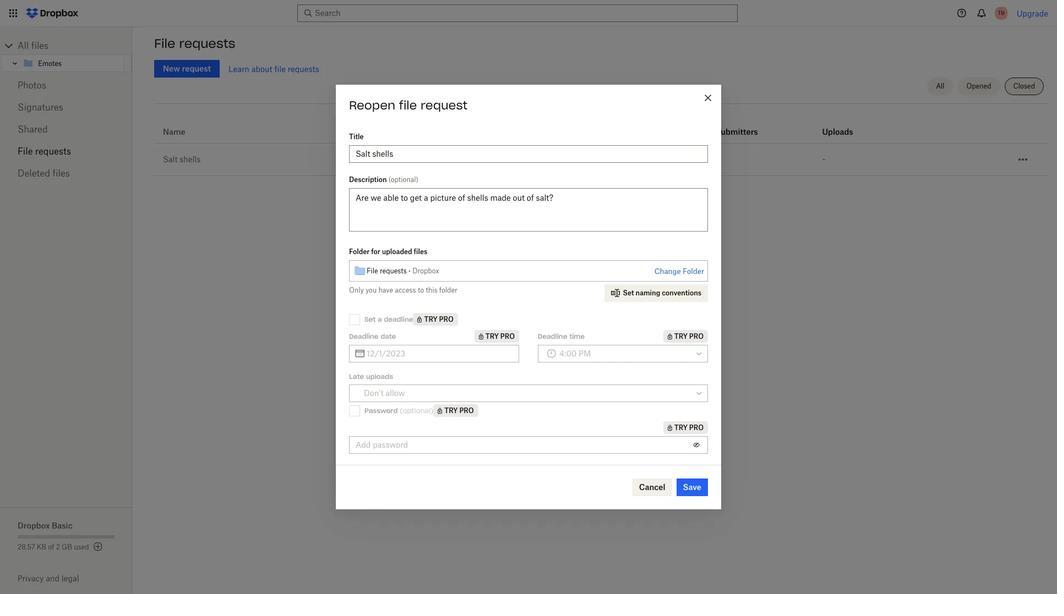 Task type: vqa. For each thing, say whether or not it's contained in the screenshot.
optional associated with Password ( optional )
yes



Task type: describe. For each thing, give the bounding box(es) containing it.
privacy
[[18, 575, 44, 584]]

file inside dialog
[[399, 98, 417, 113]]

11/17/2023
[[395, 155, 436, 164]]

files for deleted files
[[53, 168, 70, 179]]

legal
[[62, 575, 79, 584]]

reopen
[[349, 98, 396, 113]]

deadline
[[384, 315, 413, 324]]

row containing salt shells
[[154, 144, 1049, 176]]

time
[[570, 332, 585, 341]]

set naming conventions button
[[605, 285, 708, 302]]

deleted files
[[18, 168, 70, 179]]

none text field inside reopen file request dialog
[[367, 348, 513, 360]]

only you have access to this folder
[[349, 286, 458, 295]]

0 vertical spatial file requests
[[154, 36, 236, 51]]

for
[[371, 248, 381, 256]]

file requests • dropbox
[[367, 267, 439, 275]]

Add password password field
[[356, 440, 688, 452]]

2 cell from the left
[[963, 144, 1006, 153]]

change
[[655, 267, 681, 276]]

requests up deleted files
[[35, 146, 71, 157]]

0 vertical spatial file
[[154, 36, 175, 51]]

emotes link
[[23, 57, 122, 70]]

privacy and legal
[[18, 575, 79, 584]]

about
[[252, 64, 273, 74]]

you
[[366, 286, 377, 295]]

kb
[[37, 544, 46, 552]]

folder for uploaded files
[[349, 248, 428, 256]]

set naming conventions
[[623, 289, 702, 297]]

shared link
[[18, 118, 115, 140]]

get more space image
[[91, 541, 104, 554]]

all files link
[[18, 37, 132, 55]]

0 vertical spatial folder
[[349, 248, 370, 256]]

description
[[349, 176, 387, 184]]

title
[[349, 133, 364, 141]]

) for password ( optional )
[[431, 407, 434, 415]]

password
[[365, 407, 398, 415]]

all for all files
[[18, 40, 29, 51]]

cancel button
[[633, 479, 672, 497]]

emotes
[[38, 59, 62, 67]]

deadline date
[[349, 332, 396, 341]]

request
[[421, 98, 468, 113]]

closed button
[[1005, 78, 1045, 95]]

photos
[[18, 80, 46, 91]]

optional for password ( optional )
[[403, 407, 431, 415]]

( for password
[[400, 407, 403, 415]]

deadline for deadline time
[[538, 332, 568, 341]]

28.57 kb of 2 gb used
[[18, 544, 89, 552]]

all files
[[18, 40, 49, 51]]

learn
[[229, 64, 249, 74]]

deleted
[[18, 168, 50, 179]]

learn about file requests
[[229, 64, 319, 74]]

folder
[[439, 286, 458, 295]]

to
[[418, 286, 424, 295]]

salt
[[163, 155, 178, 164]]

password ( optional )
[[365, 407, 434, 415]]

requests right about
[[288, 64, 319, 74]]

only
[[349, 286, 364, 295]]

access
[[395, 286, 416, 295]]

requests inside reopen file request dialog
[[380, 267, 407, 275]]

2 - from the left
[[823, 155, 826, 164]]

dropbox basic
[[18, 522, 73, 531]]

optional for description ( optional )
[[391, 176, 416, 184]]

all button
[[928, 78, 954, 95]]

requests up learn
[[179, 36, 236, 51]]

dropbox logo - go to the homepage image
[[22, 4, 82, 22]]

have
[[379, 286, 393, 295]]

table containing name
[[154, 108, 1049, 176]]

deadline time
[[538, 332, 585, 341]]

conventions
[[662, 289, 702, 297]]

basic
[[52, 522, 73, 531]]

1 cell from the left
[[921, 144, 963, 153]]

cancel
[[639, 483, 666, 493]]

0 vertical spatial file
[[275, 64, 286, 74]]

change folder button
[[655, 265, 705, 278]]



Task type: locate. For each thing, give the bounding box(es) containing it.
2 vertical spatial files
[[414, 248, 428, 256]]

all
[[18, 40, 29, 51], [937, 82, 945, 90]]

late
[[349, 373, 364, 381]]

file right about
[[275, 64, 286, 74]]

shared
[[18, 124, 48, 135]]

•
[[409, 267, 411, 275]]

( for description
[[389, 176, 391, 184]]

0 horizontal spatial set
[[365, 315, 376, 324]]

0 horizontal spatial folder
[[349, 248, 370, 256]]

1 horizontal spatial files
[[53, 168, 70, 179]]

1 horizontal spatial all
[[937, 82, 945, 90]]

reopen file request dialog
[[336, 85, 722, 510]]

0 vertical spatial set
[[623, 289, 634, 297]]

Add any extra details about the request text field
[[349, 188, 708, 232]]

description ( optional )
[[349, 176, 419, 184]]

) down 11/17/2023
[[416, 176, 419, 184]]

1 vertical spatial optional
[[403, 407, 431, 415]]

all left opened
[[937, 82, 945, 90]]

pro
[[439, 316, 454, 324], [501, 333, 515, 341], [690, 333, 704, 341], [460, 407, 474, 415], [690, 424, 704, 432]]

file inside dialog
[[367, 267, 378, 275]]

0 horizontal spatial -
[[556, 155, 559, 164]]

files right uploaded
[[414, 248, 428, 256]]

row
[[154, 144, 1049, 176]]

set for set naming conventions
[[623, 289, 634, 297]]

shells
[[180, 155, 201, 164]]

uploads
[[366, 373, 393, 381]]

set left the a
[[365, 315, 376, 324]]

deadline for deadline date
[[349, 332, 379, 341]]

reopen file request
[[349, 98, 468, 113]]

deadline
[[349, 332, 379, 341], [538, 332, 568, 341]]

of
[[48, 544, 54, 552]]

files inside reopen file request dialog
[[414, 248, 428, 256]]

1 horizontal spatial folder
[[683, 267, 705, 276]]

file right reopen
[[399, 98, 417, 113]]

requests
[[179, 36, 236, 51], [288, 64, 319, 74], [35, 146, 71, 157], [380, 267, 407, 275]]

2 deadline from the left
[[538, 332, 568, 341]]

None text field
[[367, 348, 513, 360]]

0 horizontal spatial dropbox
[[18, 522, 50, 531]]

uploaded
[[382, 248, 412, 256]]

all inside tree
[[18, 40, 29, 51]]

save button
[[677, 479, 708, 497]]

set for set a deadline
[[365, 315, 376, 324]]

1 horizontal spatial file requests
[[154, 36, 236, 51]]

0 horizontal spatial file
[[275, 64, 286, 74]]

date
[[381, 332, 396, 341]]

change folder
[[655, 267, 705, 276]]

1 horizontal spatial file
[[399, 98, 417, 113]]

pro trial element
[[413, 313, 458, 326], [475, 331, 520, 343], [664, 331, 708, 343], [434, 405, 479, 418], [664, 422, 708, 435]]

dropbox up 28.57
[[18, 522, 50, 531]]

files inside tree
[[31, 40, 49, 51]]

0 horizontal spatial )
[[416, 176, 419, 184]]

1 vertical spatial all
[[937, 82, 945, 90]]

1 vertical spatial set
[[365, 315, 376, 324]]

set left naming
[[623, 289, 634, 297]]

file requests link
[[18, 140, 115, 163]]

files
[[31, 40, 49, 51], [53, 168, 70, 179], [414, 248, 428, 256]]

file requests up learn
[[154, 36, 236, 51]]

0 horizontal spatial file
[[18, 146, 33, 157]]

set inside set naming conventions button
[[623, 289, 634, 297]]

optional
[[391, 176, 416, 184], [403, 407, 431, 415]]

0 horizontal spatial all
[[18, 40, 29, 51]]

file
[[275, 64, 286, 74], [399, 98, 417, 113]]

folder
[[349, 248, 370, 256], [683, 267, 705, 276]]

2 horizontal spatial file
[[367, 267, 378, 275]]

file requests
[[154, 36, 236, 51], [18, 146, 71, 157]]

0 vertical spatial all
[[18, 40, 29, 51]]

all for all
[[937, 82, 945, 90]]

1 horizontal spatial (
[[400, 407, 403, 415]]

signatures
[[18, 102, 63, 113]]

( right description
[[389, 176, 391, 184]]

2
[[56, 544, 60, 552]]

name
[[163, 127, 186, 137]]

1 vertical spatial file requests
[[18, 146, 71, 157]]

global header element
[[0, 0, 1058, 27]]

deleted files link
[[18, 163, 115, 185]]

)
[[416, 176, 419, 184], [431, 407, 434, 415]]

2 horizontal spatial files
[[414, 248, 428, 256]]

1 horizontal spatial )
[[431, 407, 434, 415]]

files down file requests link
[[53, 168, 70, 179]]

name row
[[154, 108, 1049, 144]]

1 vertical spatial folder
[[683, 267, 705, 276]]

1 vertical spatial )
[[431, 407, 434, 415]]

all files tree
[[2, 37, 132, 72]]

photos link
[[18, 74, 115, 96]]

late uploads
[[349, 373, 393, 381]]

dropbox inside reopen file request dialog
[[413, 267, 439, 275]]

this
[[426, 286, 438, 295]]

1 vertical spatial (
[[400, 407, 403, 415]]

1 deadline from the left
[[349, 332, 379, 341]]

optional right password
[[403, 407, 431, 415]]

optional down 11/17/2023
[[391, 176, 416, 184]]

save
[[683, 483, 702, 493]]

requests left •
[[380, 267, 407, 275]]

opened button
[[958, 78, 1001, 95]]

file requests up deleted files
[[18, 146, 71, 157]]

table
[[154, 108, 1049, 176]]

all up "photos"
[[18, 40, 29, 51]]

deadline down the a
[[349, 332, 379, 341]]

1 horizontal spatial -
[[823, 155, 826, 164]]

1 horizontal spatial set
[[623, 289, 634, 297]]

) right password
[[431, 407, 434, 415]]

try pro
[[424, 316, 454, 324], [486, 333, 515, 341], [675, 333, 704, 341], [445, 407, 474, 415], [675, 424, 704, 432]]

upgrade
[[1017, 9, 1049, 18]]

1 horizontal spatial deadline
[[538, 332, 568, 341]]

) for description ( optional )
[[416, 176, 419, 184]]

0 vertical spatial (
[[389, 176, 391, 184]]

dropbox right •
[[413, 267, 439, 275]]

cell
[[921, 144, 963, 153], [963, 144, 1006, 153]]

0 vertical spatial dropbox
[[413, 267, 439, 275]]

and
[[46, 575, 59, 584]]

0 vertical spatial files
[[31, 40, 49, 51]]

deadline left time
[[538, 332, 568, 341]]

0 vertical spatial )
[[416, 176, 419, 184]]

1 vertical spatial dropbox
[[18, 522, 50, 531]]

a
[[378, 315, 382, 324]]

upgrade link
[[1017, 9, 1049, 18]]

used
[[74, 544, 89, 552]]

0 horizontal spatial files
[[31, 40, 49, 51]]

signatures link
[[18, 96, 115, 118]]

closed
[[1014, 82, 1036, 90]]

naming
[[636, 289, 661, 297]]

files up emotes
[[31, 40, 49, 51]]

1 vertical spatial file
[[399, 98, 417, 113]]

folder left the for
[[349, 248, 370, 256]]

try
[[424, 316, 438, 324], [486, 333, 499, 341], [675, 333, 688, 341], [445, 407, 458, 415], [675, 424, 688, 432]]

all inside button
[[937, 82, 945, 90]]

1 vertical spatial files
[[53, 168, 70, 179]]

folder inside button
[[683, 267, 705, 276]]

( right password
[[400, 407, 403, 415]]

privacy and legal link
[[18, 575, 132, 584]]

set a deadline
[[365, 315, 413, 324]]

salt shells
[[163, 155, 201, 164]]

0 horizontal spatial (
[[389, 176, 391, 184]]

folder up conventions
[[683, 267, 705, 276]]

-
[[556, 155, 559, 164], [823, 155, 826, 164]]

2 vertical spatial file
[[367, 267, 378, 275]]

set
[[623, 289, 634, 297], [365, 315, 376, 324]]

(
[[389, 176, 391, 184], [400, 407, 403, 415]]

Title text field
[[356, 148, 702, 160]]

0 horizontal spatial file requests
[[18, 146, 71, 157]]

dropbox
[[413, 267, 439, 275], [18, 522, 50, 531]]

1 horizontal spatial dropbox
[[413, 267, 439, 275]]

0 horizontal spatial deadline
[[349, 332, 379, 341]]

files for all files
[[31, 40, 49, 51]]

opened
[[967, 82, 992, 90]]

0 vertical spatial optional
[[391, 176, 416, 184]]

1 horizontal spatial file
[[154, 36, 175, 51]]

1 - from the left
[[556, 155, 559, 164]]

28.57
[[18, 544, 35, 552]]

1 vertical spatial file
[[18, 146, 33, 157]]

column header
[[387, 108, 547, 143], [547, 108, 707, 143], [716, 112, 760, 139], [823, 112, 867, 139]]

learn about file requests link
[[229, 64, 319, 74]]

gb
[[62, 544, 72, 552]]



